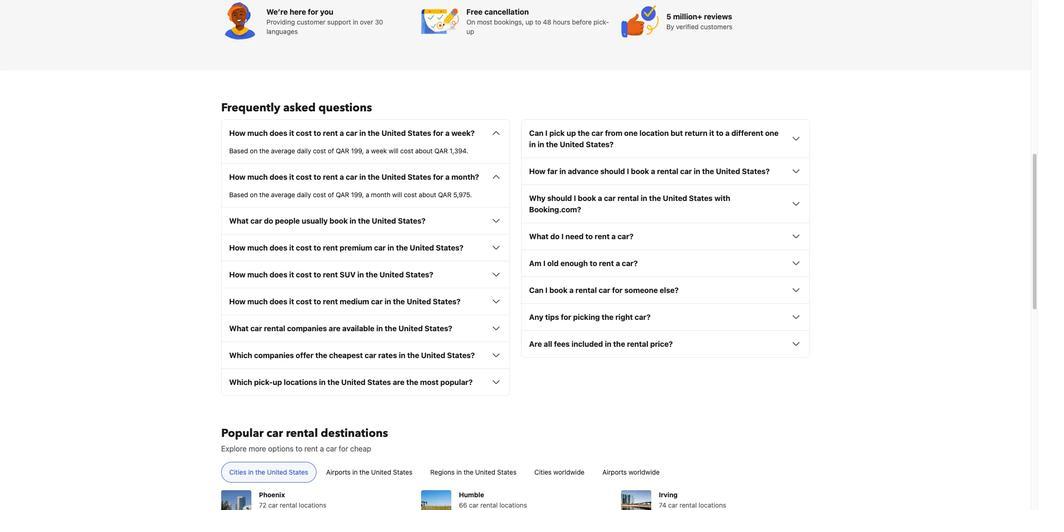 Task type: vqa. For each thing, say whether or not it's contained in the screenshot.


Task type: describe. For each thing, give the bounding box(es) containing it.
picking
[[573, 313, 600, 322]]

much for how much does it cost to rent suv in the united states?
[[248, 271, 268, 279]]

airports in the united states button
[[318, 462, 421, 483]]

usually
[[302, 217, 328, 225]]

do inside what car do people usually book in the united states? dropdown button
[[264, 217, 273, 225]]

how far in advance should i book a rental car in the united states? button
[[530, 166, 802, 177]]

how for how much does it cost to rent suv in the united states?
[[229, 271, 246, 279]]

old
[[548, 259, 559, 268]]

a inside 'dropdown button'
[[651, 167, 656, 176]]

enough
[[561, 259, 588, 268]]

premium
[[340, 244, 373, 252]]

need
[[566, 232, 584, 241]]

are
[[530, 340, 542, 348]]

for inside we're here for you providing customer support in over 30 languages
[[308, 8, 319, 16]]

what for what car rental companies are available in the united states?
[[229, 324, 249, 333]]

a inside "dropdown button"
[[570, 286, 574, 295]]

for up qar 1,394.
[[433, 129, 444, 137]]

cheap
[[350, 445, 371, 453]]

customers
[[701, 23, 733, 31]]

car inside phoenix 72 car rental locations
[[269, 501, 278, 509]]

am
[[530, 259, 542, 268]]

what car do people usually book in the united states?
[[229, 217, 426, 225]]

car inside humble 66 car rental locations
[[469, 501, 479, 509]]

million+
[[674, 12, 703, 21]]

week
[[371, 147, 387, 155]]

about for week?
[[415, 147, 433, 155]]

we're
[[267, 8, 288, 16]]

irving 74 car rental locations
[[659, 491, 727, 509]]

a inside can i pick up the car from one location but return it to a different one in in the united states?
[[726, 129, 730, 137]]

to inside how much does it cost to rent suv in the united states? dropdown button
[[314, 271, 321, 279]]

i inside can i pick up the car from one location but return it to a different one in in the united states?
[[546, 129, 548, 137]]

cities for cities in the united states
[[229, 468, 247, 476]]

rent inside am i old enough to rent a car? dropdown button
[[599, 259, 614, 268]]

66
[[459, 501, 467, 509]]

airports worldwide button
[[595, 462, 668, 483]]

regions
[[431, 468, 455, 476]]

can i pick up the car from one location but return it to a different one in in the united states? button
[[530, 128, 802, 150]]

united inside the what car rental companies are available in the united states? dropdown button
[[399, 324, 423, 333]]

to inside how much does it cost to rent a car in the united states for a month? dropdown button
[[314, 173, 321, 181]]

car? for am i old enough to rent a car?
[[622, 259, 638, 268]]

rental inside irving 74 car rental locations
[[680, 501, 697, 509]]

which for which pick-up locations in the united states are the most popular?
[[229, 378, 252, 387]]

based for how much does it cost to rent a car in the united states for a month?
[[229, 191, 248, 199]]

what car rental companies are available in the united states? button
[[229, 323, 502, 334]]

in inside we're here for you providing customer support in over 30 languages
[[353, 18, 358, 26]]

united inside cities in the united states button
[[267, 468, 287, 476]]

locations for phoenix
[[299, 501, 327, 509]]

car inside irving 74 car rental locations
[[669, 501, 678, 509]]

states inside why should i book a car rental in the united states with booking.com?
[[689, 194, 713, 203]]

to inside can i pick up the car from one location but return it to a different one in in the united states?
[[717, 129, 724, 137]]

does for how much does it cost to rent a car in the united states for a month?
[[270, 173, 288, 181]]

car? for what do i need to rent a car?
[[618, 232, 634, 241]]

1 one from the left
[[625, 129, 638, 137]]

qar 5,975.
[[438, 191, 472, 199]]

verified
[[676, 23, 699, 31]]

a left 'week?'
[[446, 129, 450, 137]]

rental inside why should i book a car rental in the united states with booking.com?
[[618, 194, 639, 203]]

rates
[[378, 351, 397, 360]]

cheap car rental in irving image
[[622, 490, 652, 510]]

more
[[249, 445, 266, 453]]

a left month?
[[446, 173, 450, 181]]

how for how much does it cost to rent a car in the united states for a month?
[[229, 173, 246, 181]]

rent inside how much does it cost to rent premium car in the united states? dropdown button
[[323, 244, 338, 252]]

states down the 'rates'
[[368, 378, 391, 387]]

which for which companies offer the cheapest car rates  in the united states?
[[229, 351, 252, 360]]

over
[[360, 18, 373, 26]]

hours
[[553, 18, 571, 26]]

phoenix
[[259, 491, 285, 499]]

regions in the united states
[[431, 468, 517, 476]]

united inside how much does it cost to rent medium car in the united states? dropdown button
[[407, 297, 431, 306]]

tips
[[546, 313, 559, 322]]

united inside which pick-up locations in the united states are the most popular? dropdown button
[[341, 378, 366, 387]]

in inside dropdown button
[[360, 173, 366, 181]]

here
[[290, 8, 306, 16]]

how much does it cost to rent a car in the united states for a week? button
[[229, 128, 502, 139]]

from
[[605, 129, 623, 137]]

rental inside popular car rental destinations explore more options to rent a car for cheap
[[286, 426, 318, 441]]

i inside 'dropdown button'
[[627, 167, 630, 176]]

united inside how much does it cost to rent suv in the united states? dropdown button
[[380, 271, 404, 279]]

to inside how much does it cost to rent medium car in the united states? dropdown button
[[314, 297, 321, 306]]

much for how much does it cost to rent medium car in the united states?
[[248, 297, 268, 306]]

phoenix 72 car rental locations
[[259, 491, 327, 509]]

car inside dropdown button
[[371, 297, 383, 306]]

a up can i book a rental car for someone else?
[[616, 259, 620, 268]]

based on the average daily cost of qar 199, a week will cost about qar 1,394.
[[229, 147, 469, 155]]

pick- inside dropdown button
[[254, 378, 273, 387]]

rent inside how much does it cost to rent medium car in the united states? dropdown button
[[323, 297, 338, 306]]

it for how much does it cost to rent a car in the united states for a week?
[[289, 129, 294, 137]]

can i pick up the car from one location but return it to a different one in in the united states?
[[530, 129, 779, 149]]

rental inside humble 66 car rental locations
[[481, 501, 498, 509]]

much for how much does it cost to rent premium car in the united states?
[[248, 244, 268, 252]]

we're here for you providing customer support in over 30 languages
[[267, 8, 383, 36]]

united inside how much does it cost to rent premium car in the united states? dropdown button
[[410, 244, 434, 252]]

what for what car do people usually book in the united states?
[[229, 217, 249, 225]]

irving
[[659, 491, 678, 499]]

book inside why should i book a car rental in the united states with booking.com?
[[578, 194, 597, 203]]

free cancellation on most bookings, up to 48 hours before pick- up
[[467, 8, 609, 36]]

car inside can i pick up the car from one location but return it to a different one in in the united states?
[[592, 129, 604, 137]]

people
[[275, 217, 300, 225]]

what do i need to rent a car? button
[[530, 231, 802, 242]]

united inside airports in the united states button
[[371, 468, 391, 476]]

pick- inside free cancellation on most bookings, up to 48 hours before pick- up
[[594, 18, 609, 26]]

most inside free cancellation on most bookings, up to 48 hours before pick- up
[[477, 18, 493, 26]]

before
[[572, 18, 592, 26]]

cancellation
[[485, 8, 529, 16]]

what for what do i need to rent a car?
[[530, 232, 549, 241]]

available
[[342, 324, 375, 333]]

companies inside which companies offer the cheapest car rates  in the united states? dropdown button
[[254, 351, 294, 360]]

it for how much does it cost to rent suv in the united states?
[[289, 271, 294, 279]]

destinations
[[321, 426, 388, 441]]

providing
[[267, 18, 295, 26]]

to inside am i old enough to rent a car? dropdown button
[[590, 259, 598, 268]]

i inside why should i book a car rental in the united states with booking.com?
[[574, 194, 576, 203]]

cheap car rental in phoenix image
[[221, 490, 252, 510]]

5 million+ reviews image
[[622, 2, 659, 40]]

right
[[616, 313, 633, 322]]

states? inside 'dropdown button'
[[742, 167, 770, 176]]

rent inside popular car rental destinations explore more options to rent a car for cheap
[[305, 445, 318, 453]]

on for how much does it cost to rent a car in the united states for a week?
[[250, 147, 258, 155]]

states? inside can i pick up the car from one location but return it to a different one in in the united states?
[[586, 140, 614, 149]]

average for how much does it cost to rent a car in the united states for a month?
[[271, 191, 295, 199]]

to inside free cancellation on most bookings, up to 48 hours before pick- up
[[535, 18, 542, 26]]

locations for humble
[[500, 501, 527, 509]]

how for how far in advance should i book a rental car in the united states?
[[530, 167, 546, 176]]

how much does it cost to rent premium car in the united states?
[[229, 244, 464, 252]]

fees
[[554, 340, 570, 348]]

worldwide for cities worldwide
[[554, 468, 585, 476]]

can i book a rental car for someone else?
[[530, 286, 679, 295]]

by
[[667, 23, 675, 31]]

frequently asked questions
[[221, 100, 372, 116]]

1 horizontal spatial are
[[393, 378, 405, 387]]

but
[[671, 129, 683, 137]]

in inside dropdown button
[[385, 297, 391, 306]]

else?
[[660, 286, 679, 295]]

on
[[467, 18, 476, 26]]

far
[[548, 167, 558, 176]]

which companies offer the cheapest car rates  in the united states?
[[229, 351, 475, 360]]

rent inside 'how much does it cost to rent a car in the united states for a week?' dropdown button
[[323, 129, 338, 137]]

how for how much does it cost to rent medium car in the united states?
[[229, 297, 246, 306]]

frequently
[[221, 100, 281, 116]]

car inside 'dropdown button'
[[681, 167, 692, 176]]

the inside 'dropdown button'
[[703, 167, 715, 176]]

any tips for picking the right car? button
[[530, 312, 802, 323]]

to inside 'how much does it cost to rent a car in the united states for a week?' dropdown button
[[314, 129, 321, 137]]

how much does it cost to rent premium car in the united states? button
[[229, 242, 502, 254]]

free
[[467, 8, 483, 16]]

how far in advance should i book a rental car in the united states?
[[530, 167, 770, 176]]

cost inside dropdown button
[[296, 173, 312, 181]]

price?
[[651, 340, 673, 348]]

someone
[[625, 286, 658, 295]]

how for how much does it cost to rent premium car in the united states?
[[229, 244, 246, 252]]

up inside can i pick up the car from one location but return it to a different one in in the united states?
[[567, 129, 576, 137]]

cities worldwide button
[[527, 462, 593, 483]]

states? inside dropdown button
[[433, 297, 461, 306]]

book inside "dropdown button"
[[550, 286, 568, 295]]

offer
[[296, 351, 314, 360]]

30
[[375, 18, 383, 26]]

suv
[[340, 271, 356, 279]]

united inside which companies offer the cheapest car rates  in the united states? dropdown button
[[421, 351, 446, 360]]

airports in the united states
[[326, 468, 413, 476]]

much for how much does it cost to rent a car in the united states for a month?
[[248, 173, 268, 181]]

states up humble 66 car rental locations
[[497, 468, 517, 476]]

a left month on the left top
[[366, 191, 370, 199]]

cities for cities worldwide
[[535, 468, 552, 476]]

daily for how much does it cost to rent a car in the united states for a week?
[[297, 147, 311, 155]]

72
[[259, 501, 267, 509]]

options
[[268, 445, 294, 453]]

a inside popular car rental destinations explore more options to rent a car for cheap
[[320, 445, 324, 453]]

questions
[[319, 100, 372, 116]]

pick
[[550, 129, 565, 137]]

of for how much does it cost to rent a car in the united states for a week?
[[328, 147, 334, 155]]

how for how much does it cost to rent a car in the united states for a week?
[[229, 129, 246, 137]]

am i old enough to rent a car? button
[[530, 258, 802, 269]]



Task type: locate. For each thing, give the bounding box(es) containing it.
to right need
[[586, 232, 593, 241]]

united inside why should i book a car rental in the united states with booking.com?
[[663, 194, 688, 203]]

2 much from the top
[[248, 173, 268, 181]]

1 based from the top
[[229, 147, 248, 155]]

1 on from the top
[[250, 147, 258, 155]]

0 vertical spatial can
[[530, 129, 544, 137]]

daily down asked
[[297, 147, 311, 155]]

states left regions
[[393, 468, 413, 476]]

2 on from the top
[[250, 191, 258, 199]]

it
[[289, 129, 294, 137], [710, 129, 715, 137], [289, 173, 294, 181], [289, 244, 294, 252], [289, 271, 294, 279], [289, 297, 294, 306]]

bookings,
[[494, 18, 524, 26]]

1 vertical spatial pick-
[[254, 378, 273, 387]]

cheap car rental in humble image
[[421, 490, 452, 510]]

1 worldwide from the left
[[554, 468, 585, 476]]

1 horizontal spatial worldwide
[[629, 468, 660, 476]]

what car do people usually book in the united states? button
[[229, 215, 502, 227]]

how much does it cost to rent suv in the united states?
[[229, 271, 434, 279]]

based for how much does it cost to rent a car in the united states for a week?
[[229, 147, 248, 155]]

how much does it cost to rent a car in the united states for a month?
[[229, 173, 479, 181]]

rent right need
[[595, 232, 610, 241]]

to right options
[[296, 445, 303, 453]]

week?
[[452, 129, 475, 137]]

are
[[329, 324, 341, 333], [393, 378, 405, 387]]

0 vertical spatial what
[[229, 217, 249, 225]]

locations
[[284, 378, 317, 387], [299, 501, 327, 509], [500, 501, 527, 509], [699, 501, 727, 509]]

a down enough
[[570, 286, 574, 295]]

how inside dropdown button
[[229, 297, 246, 306]]

which pick-up locations in the united states are the most popular?
[[229, 378, 473, 387]]

5 million+ reviews by verified customers
[[667, 12, 733, 31]]

rent
[[323, 129, 338, 137], [323, 173, 338, 181], [595, 232, 610, 241], [323, 244, 338, 252], [599, 259, 614, 268], [323, 271, 338, 279], [323, 297, 338, 306], [305, 445, 318, 453]]

can for can i pick up the car from one location but return it to a different one in in the united states?
[[530, 129, 544, 137]]

1 vertical spatial about
[[419, 191, 437, 199]]

am i old enough to rent a car?
[[530, 259, 638, 268]]

on for how much does it cost to rent a car in the united states for a month?
[[250, 191, 258, 199]]

rent right options
[[305, 445, 318, 453]]

states up phoenix 72 car rental locations
[[289, 468, 308, 476]]

why should i book a car rental in the united states with booking.com?
[[530, 194, 731, 214]]

a down destinations
[[320, 445, 324, 453]]

popular
[[221, 426, 264, 441]]

0 horizontal spatial airports
[[326, 468, 351, 476]]

are down the 'rates'
[[393, 378, 405, 387]]

0 vertical spatial of
[[328, 147, 334, 155]]

united
[[382, 129, 406, 137], [560, 140, 584, 149], [716, 167, 741, 176], [382, 173, 406, 181], [663, 194, 688, 203], [372, 217, 396, 225], [410, 244, 434, 252], [380, 271, 404, 279], [407, 297, 431, 306], [399, 324, 423, 333], [421, 351, 446, 360], [341, 378, 366, 387], [267, 468, 287, 476], [371, 468, 391, 476], [476, 468, 496, 476]]

any tips for picking the right car?
[[530, 313, 651, 322]]

can
[[530, 129, 544, 137], [530, 286, 544, 295]]

4 much from the top
[[248, 271, 268, 279]]

can for can i book a rental car for someone else?
[[530, 286, 544, 295]]

companies left "offer"
[[254, 351, 294, 360]]

rent left premium
[[323, 244, 338, 252]]

what car rental companies are available in the united states?
[[229, 324, 453, 333]]

i left need
[[562, 232, 564, 241]]

2 of from the top
[[328, 191, 334, 199]]

medium
[[340, 297, 369, 306]]

will right week
[[389, 147, 399, 155]]

0 vertical spatial on
[[250, 147, 258, 155]]

rent left suv
[[323, 271, 338, 279]]

qar 199, for month?
[[336, 191, 364, 199]]

1 vertical spatial average
[[271, 191, 295, 199]]

4 does from the top
[[270, 271, 288, 279]]

which pick-up locations in the united states are the most popular? button
[[229, 377, 502, 388]]

airports up 'cheap car rental in irving' image
[[603, 468, 627, 476]]

0 horizontal spatial one
[[625, 129, 638, 137]]

car inside "dropdown button"
[[599, 286, 611, 295]]

car? down why should i book a car rental in the united states with booking.com?
[[618, 232, 634, 241]]

how much does it cost to rent a car in the united states for a week?
[[229, 129, 475, 137]]

i up the 'tips'
[[546, 286, 548, 295]]

1 horizontal spatial cities
[[535, 468, 552, 476]]

0 horizontal spatial most
[[420, 378, 439, 387]]

0 vertical spatial which
[[229, 351, 252, 360]]

locations inside phoenix 72 car rental locations
[[299, 501, 327, 509]]

0 vertical spatial most
[[477, 18, 493, 26]]

1 horizontal spatial do
[[551, 232, 560, 241]]

will for week?
[[389, 147, 399, 155]]

1 airports from the left
[[326, 468, 351, 476]]

a inside why should i book a car rental in the united states with booking.com?
[[598, 194, 603, 203]]

can left the pick
[[530, 129, 544, 137]]

can inside "dropdown button"
[[530, 286, 544, 295]]

2 one from the left
[[766, 129, 779, 137]]

will right month on the left top
[[393, 191, 402, 199]]

5 does from the top
[[270, 297, 288, 306]]

of down how much does it cost to rent a car in the united states for a week?
[[328, 147, 334, 155]]

to down the how much does it cost to rent suv in the united states?
[[314, 297, 321, 306]]

2 does from the top
[[270, 173, 288, 181]]

0 vertical spatial will
[[389, 147, 399, 155]]

month
[[371, 191, 391, 199]]

0 vertical spatial about
[[415, 147, 433, 155]]

of for how much does it cost to rent a car in the united states for a month?
[[328, 191, 334, 199]]

to inside popular car rental destinations explore more options to rent a car for cheap
[[296, 445, 303, 453]]

2 average from the top
[[271, 191, 295, 199]]

do left need
[[551, 232, 560, 241]]

1 daily from the top
[[297, 147, 311, 155]]

one right different
[[766, 129, 779, 137]]

5 much from the top
[[248, 297, 268, 306]]

free cancellation image
[[421, 2, 459, 40]]

much inside dropdown button
[[248, 297, 268, 306]]

1 horizontal spatial most
[[477, 18, 493, 26]]

for up the qar 5,975.
[[433, 173, 444, 181]]

reviews
[[704, 12, 733, 21]]

explore
[[221, 445, 247, 453]]

locations inside which pick-up locations in the united states are the most popular? dropdown button
[[284, 378, 317, 387]]

for inside dropdown button
[[433, 173, 444, 181]]

0 vertical spatial daily
[[297, 147, 311, 155]]

united inside what car do people usually book in the united states? dropdown button
[[372, 217, 396, 225]]

0 vertical spatial are
[[329, 324, 341, 333]]

i left the old
[[544, 259, 546, 268]]

0 horizontal spatial are
[[329, 324, 341, 333]]

support
[[327, 18, 351, 26]]

should inside how far in advance should i book a rental car in the united states? 'dropdown button'
[[601, 167, 625, 176]]

2 can from the top
[[530, 286, 544, 295]]

2 airports from the left
[[603, 468, 627, 476]]

do inside what do i need to rent a car? dropdown button
[[551, 232, 560, 241]]

i up booking.com?
[[574, 194, 576, 203]]

cost
[[296, 129, 312, 137], [313, 147, 326, 155], [401, 147, 414, 155], [296, 173, 312, 181], [313, 191, 326, 199], [404, 191, 417, 199], [296, 244, 312, 252], [296, 271, 312, 279], [296, 297, 312, 306]]

it for how much does it cost to rent a car in the united states for a month?
[[289, 173, 294, 181]]

states left 'week?'
[[408, 129, 432, 137]]

it for how much does it cost to rent medium car in the united states?
[[289, 297, 294, 306]]

2 cities from the left
[[535, 468, 552, 476]]

to inside what do i need to rent a car? dropdown button
[[586, 232, 593, 241]]

0 vertical spatial do
[[264, 217, 273, 225]]

0 vertical spatial companies
[[287, 324, 327, 333]]

1 horizontal spatial should
[[601, 167, 625, 176]]

should right advance in the right top of the page
[[601, 167, 625, 176]]

worldwide for airports worldwide
[[629, 468, 660, 476]]

daily for how much does it cost to rent a car in the united states for a month?
[[297, 191, 311, 199]]

to down asked
[[314, 129, 321, 137]]

car inside dropdown button
[[346, 173, 358, 181]]

2 vertical spatial car?
[[635, 313, 651, 322]]

book inside 'dropdown button'
[[631, 167, 650, 176]]

airports worldwide
[[603, 468, 660, 476]]

48
[[543, 18, 552, 26]]

states left month?
[[408, 173, 432, 181]]

1 horizontal spatial pick-
[[594, 18, 609, 26]]

most inside dropdown button
[[420, 378, 439, 387]]

a down advance in the right top of the page
[[598, 194, 603, 203]]

are all fees included in the rental price? button
[[530, 339, 802, 350]]

the inside dropdown button
[[368, 173, 380, 181]]

average
[[271, 147, 295, 155], [271, 191, 295, 199]]

1 vertical spatial can
[[530, 286, 544, 295]]

1 vertical spatial car?
[[622, 259, 638, 268]]

i up why should i book a car rental in the united states with booking.com?
[[627, 167, 630, 176]]

to up based on the average daily cost of qar 199, a month will cost about qar 5,975.
[[314, 173, 321, 181]]

2 which from the top
[[229, 378, 252, 387]]

1 vertical spatial should
[[548, 194, 572, 203]]

0 vertical spatial should
[[601, 167, 625, 176]]

in
[[353, 18, 358, 26], [360, 129, 366, 137], [530, 140, 536, 149], [538, 140, 545, 149], [560, 167, 566, 176], [694, 167, 701, 176], [360, 173, 366, 181], [641, 194, 648, 203], [350, 217, 356, 225], [388, 244, 394, 252], [358, 271, 364, 279], [385, 297, 391, 306], [377, 324, 383, 333], [605, 340, 612, 348], [399, 351, 406, 360], [319, 378, 326, 387], [248, 468, 254, 476], [353, 468, 358, 476], [457, 468, 462, 476]]

does for how much does it cost to rent medium car in the united states?
[[270, 297, 288, 306]]

qar 199, down how much does it cost to rent a car in the united states for a week?
[[336, 147, 364, 155]]

1 vertical spatial companies
[[254, 351, 294, 360]]

1 average from the top
[[271, 147, 295, 155]]

airports down cheap
[[326, 468, 351, 476]]

companies up "offer"
[[287, 324, 327, 333]]

to left suv
[[314, 271, 321, 279]]

for left cheap
[[339, 445, 348, 453]]

book up why should i book a car rental in the united states with booking.com?
[[631, 167, 650, 176]]

a left week
[[366, 147, 370, 155]]

worldwide
[[554, 468, 585, 476], [629, 468, 660, 476]]

for right the 'tips'
[[561, 313, 572, 322]]

rent up based on the average daily cost of qar 199, a week will cost about qar 1,394.
[[323, 129, 338, 137]]

can i book a rental car for someone else? button
[[530, 285, 802, 296]]

a left different
[[726, 129, 730, 137]]

1 vertical spatial on
[[250, 191, 258, 199]]

airports for airports worldwide
[[603, 468, 627, 476]]

how inside dropdown button
[[229, 173, 246, 181]]

1 which from the top
[[229, 351, 252, 360]]

in inside why should i book a car rental in the united states with booking.com?
[[641, 194, 648, 203]]

how much does it cost to rent medium car in the united states?
[[229, 297, 461, 306]]

book right usually at the left top of page
[[330, 217, 348, 225]]

1 vertical spatial based
[[229, 191, 248, 199]]

united inside regions in the united states button
[[476, 468, 496, 476]]

qar 199, down how much does it cost to rent a car in the united states for a month?
[[336, 191, 364, 199]]

with
[[715, 194, 731, 203]]

car?
[[618, 232, 634, 241], [622, 259, 638, 268], [635, 313, 651, 322]]

can inside can i pick up the car from one location but return it to a different one in in the united states?
[[530, 129, 544, 137]]

how much does it cost to rent medium car in the united states? button
[[229, 296, 502, 307]]

1 can from the top
[[530, 129, 544, 137]]

much for how much does it cost to rent a car in the united states for a week?
[[248, 129, 268, 137]]

does for how much does it cost to rent a car in the united states for a week?
[[270, 129, 288, 137]]

rent inside what do i need to rent a car? dropdown button
[[595, 232, 610, 241]]

to inside how much does it cost to rent premium car in the united states? dropdown button
[[314, 244, 321, 252]]

to down usually at the left top of page
[[314, 244, 321, 252]]

will for month?
[[393, 191, 402, 199]]

1 horizontal spatial one
[[766, 129, 779, 137]]

humble 66 car rental locations
[[459, 491, 527, 509]]

0 vertical spatial based
[[229, 147, 248, 155]]

1 vertical spatial do
[[551, 232, 560, 241]]

united inside can i pick up the car from one location but return it to a different one in in the united states?
[[560, 140, 584, 149]]

should up booking.com?
[[548, 194, 572, 203]]

does inside dropdown button
[[270, 173, 288, 181]]

1 vertical spatial most
[[420, 378, 439, 387]]

car? up someone
[[622, 259, 638, 268]]

why should i book a car rental in the united states with booking.com? button
[[530, 193, 802, 215]]

rental inside phoenix 72 car rental locations
[[280, 501, 297, 509]]

car? right right at right bottom
[[635, 313, 651, 322]]

0 vertical spatial average
[[271, 147, 295, 155]]

does for how much does it cost to rent premium car in the united states?
[[270, 244, 288, 252]]

airports for airports in the united states
[[326, 468, 351, 476]]

for
[[308, 8, 319, 16], [433, 129, 444, 137], [433, 173, 444, 181], [613, 286, 623, 295], [561, 313, 572, 322], [339, 445, 348, 453]]

rent inside how much does it cost to rent a car in the united states for a month? dropdown button
[[323, 173, 338, 181]]

up
[[526, 18, 534, 26], [467, 28, 475, 36], [567, 129, 576, 137], [273, 378, 282, 387]]

qar 1,394.
[[435, 147, 469, 155]]

2 qar 199, from the top
[[336, 191, 364, 199]]

1 vertical spatial will
[[393, 191, 402, 199]]

can up the any
[[530, 286, 544, 295]]

1 cities from the left
[[229, 468, 247, 476]]

1 of from the top
[[328, 147, 334, 155]]

united inside how far in advance should i book a rental car in the united states? 'dropdown button'
[[716, 167, 741, 176]]

book
[[631, 167, 650, 176], [578, 194, 597, 203], [330, 217, 348, 225], [550, 286, 568, 295]]

rental inside "dropdown button"
[[576, 286, 597, 295]]

rent inside how much does it cost to rent suv in the united states? dropdown button
[[323, 271, 338, 279]]

rent up based on the average daily cost of qar 199, a month will cost about qar 5,975.
[[323, 173, 338, 181]]

united inside how much does it cost to rent a car in the united states for a month? dropdown button
[[382, 173, 406, 181]]

1 qar 199, from the top
[[336, 147, 364, 155]]

2 vertical spatial what
[[229, 324, 249, 333]]

you
[[320, 8, 334, 16]]

the inside dropdown button
[[393, 297, 405, 306]]

cost inside dropdown button
[[296, 297, 312, 306]]

1 much from the top
[[248, 129, 268, 137]]

the
[[368, 129, 380, 137], [578, 129, 590, 137], [546, 140, 558, 149], [259, 147, 269, 155], [703, 167, 715, 176], [368, 173, 380, 181], [259, 191, 269, 199], [650, 194, 662, 203], [358, 217, 370, 225], [396, 244, 408, 252], [366, 271, 378, 279], [393, 297, 405, 306], [602, 313, 614, 322], [385, 324, 397, 333], [614, 340, 626, 348], [316, 351, 328, 360], [408, 351, 419, 360], [328, 378, 340, 387], [407, 378, 419, 387], [255, 468, 265, 476], [360, 468, 370, 476], [464, 468, 474, 476]]

are left available
[[329, 324, 341, 333]]

should inside why should i book a car rental in the united states with booking.com?
[[548, 194, 572, 203]]

states?
[[586, 140, 614, 149], [742, 167, 770, 176], [398, 217, 426, 225], [436, 244, 464, 252], [406, 271, 434, 279], [433, 297, 461, 306], [425, 324, 453, 333], [447, 351, 475, 360]]

about left qar 1,394.
[[415, 147, 433, 155]]

a down can i pick up the car from one location but return it to a different one in in the united states?
[[651, 167, 656, 176]]

cities worldwide
[[535, 468, 585, 476]]

rental inside 'dropdown button'
[[657, 167, 679, 176]]

does inside dropdown button
[[270, 297, 288, 306]]

most right on
[[477, 18, 493, 26]]

locations inside irving 74 car rental locations
[[699, 501, 727, 509]]

about for month?
[[419, 191, 437, 199]]

to right enough
[[590, 259, 598, 268]]

of
[[328, 147, 334, 155], [328, 191, 334, 199]]

1 vertical spatial qar 199,
[[336, 191, 364, 199]]

it inside dropdown button
[[289, 173, 294, 181]]

daily
[[297, 147, 311, 155], [297, 191, 311, 199]]

average up people
[[271, 191, 295, 199]]

to left 48
[[535, 18, 542, 26]]

airports inside airports in the united states button
[[326, 468, 351, 476]]

2 based from the top
[[229, 191, 248, 199]]

to right return
[[717, 129, 724, 137]]

most left popular?
[[420, 378, 439, 387]]

2 worldwide from the left
[[629, 468, 660, 476]]

it for how much does it cost to rent premium car in the united states?
[[289, 244, 294, 252]]

0 vertical spatial qar 199,
[[336, 147, 364, 155]]

2 daily from the top
[[297, 191, 311, 199]]

month?
[[452, 173, 479, 181]]

what do i need to rent a car?
[[530, 232, 634, 241]]

1 horizontal spatial airports
[[603, 468, 627, 476]]

regions in the united states button
[[423, 462, 525, 483]]

book down advance in the right top of the page
[[578, 194, 597, 203]]

rent up can i book a rental car for someone else?
[[599, 259, 614, 268]]

all
[[544, 340, 553, 348]]

a up based on the average daily cost of qar 199, a month will cost about qar 5,975.
[[340, 173, 344, 181]]

it inside dropdown button
[[289, 297, 294, 306]]

locations for irving
[[699, 501, 727, 509]]

we're here for you image
[[221, 2, 259, 40]]

do left people
[[264, 217, 273, 225]]

a down why should i book a car rental in the united states with booking.com?
[[612, 232, 616, 241]]

average for how much does it cost to rent a car in the united states for a week?
[[271, 147, 295, 155]]

0 horizontal spatial should
[[548, 194, 572, 203]]

on
[[250, 147, 258, 155], [250, 191, 258, 199]]

location
[[640, 129, 669, 137]]

about left the qar 5,975.
[[419, 191, 437, 199]]

average down frequently asked questions
[[271, 147, 295, 155]]

one right from
[[625, 129, 638, 137]]

advance
[[568, 167, 599, 176]]

for inside "dropdown button"
[[613, 286, 623, 295]]

what
[[229, 217, 249, 225], [530, 232, 549, 241], [229, 324, 249, 333]]

cities in the united states
[[229, 468, 308, 476]]

a up based on the average daily cost of qar 199, a week will cost about qar 1,394.
[[340, 129, 344, 137]]

1 vertical spatial what
[[530, 232, 549, 241]]

locations inside humble 66 car rental locations
[[500, 501, 527, 509]]

1 vertical spatial daily
[[297, 191, 311, 199]]

for left someone
[[613, 286, 623, 295]]

companies inside the what car rental companies are available in the united states? dropdown button
[[287, 324, 327, 333]]

united inside 'how much does it cost to rent a car in the united states for a week?' dropdown button
[[382, 129, 406, 137]]

cities in the united states button
[[221, 462, 316, 483]]

companies
[[287, 324, 327, 333], [254, 351, 294, 360]]

does for how much does it cost to rent suv in the united states?
[[270, 271, 288, 279]]

how much does it cost to rent suv in the united states? button
[[229, 269, 502, 280]]

3 much from the top
[[248, 244, 268, 252]]

much inside dropdown button
[[248, 173, 268, 181]]

3 does from the top
[[270, 244, 288, 252]]

cheapest
[[329, 351, 363, 360]]

i inside "dropdown button"
[[546, 286, 548, 295]]

0 horizontal spatial pick-
[[254, 378, 273, 387]]

i left the pick
[[546, 129, 548, 137]]

car inside why should i book a car rental in the united states with booking.com?
[[604, 194, 616, 203]]

qar 199, for week?
[[336, 147, 364, 155]]

states inside dropdown button
[[408, 173, 432, 181]]

0 horizontal spatial do
[[264, 217, 273, 225]]

which companies offer the cheapest car rates  in the united states? button
[[229, 350, 502, 361]]

states
[[408, 129, 432, 137], [408, 173, 432, 181], [689, 194, 713, 203], [368, 378, 391, 387], [289, 468, 308, 476], [393, 468, 413, 476], [497, 468, 517, 476]]

0 vertical spatial pick-
[[594, 18, 609, 26]]

a
[[340, 129, 344, 137], [446, 129, 450, 137], [726, 129, 730, 137], [366, 147, 370, 155], [651, 167, 656, 176], [340, 173, 344, 181], [446, 173, 450, 181], [366, 191, 370, 199], [598, 194, 603, 203], [612, 232, 616, 241], [616, 259, 620, 268], [570, 286, 574, 295], [320, 445, 324, 453]]

it inside can i pick up the car from one location but return it to a different one in in the united states?
[[710, 129, 715, 137]]

customer
[[297, 18, 326, 26]]

for inside popular car rental destinations explore more options to rent a car for cheap
[[339, 445, 348, 453]]

why
[[530, 194, 546, 203]]

airports inside airports worldwide button
[[603, 468, 627, 476]]

how
[[229, 129, 246, 137], [530, 167, 546, 176], [229, 173, 246, 181], [229, 244, 246, 252], [229, 271, 246, 279], [229, 297, 246, 306]]

5
[[667, 12, 672, 21]]

rent left medium
[[323, 297, 338, 306]]

1 does from the top
[[270, 129, 288, 137]]

of up what car do people usually book in the united states?
[[328, 191, 334, 199]]

included
[[572, 340, 603, 348]]

rental
[[657, 167, 679, 176], [618, 194, 639, 203], [576, 286, 597, 295], [264, 324, 285, 333], [627, 340, 649, 348], [286, 426, 318, 441], [280, 501, 297, 509], [481, 501, 498, 509], [680, 501, 697, 509]]

how inside 'dropdown button'
[[530, 167, 546, 176]]

any
[[530, 313, 544, 322]]

1 vertical spatial of
[[328, 191, 334, 199]]

daily up usually at the left top of page
[[297, 191, 311, 199]]

1 vertical spatial which
[[229, 378, 252, 387]]

states left with
[[689, 194, 713, 203]]

for up customer
[[308, 8, 319, 16]]

tab list containing cities in the united states
[[214, 462, 818, 483]]

book down the old
[[550, 286, 568, 295]]

0 horizontal spatial cities
[[229, 468, 247, 476]]

0 vertical spatial car?
[[618, 232, 634, 241]]

1 vertical spatial are
[[393, 378, 405, 387]]

tab list
[[214, 462, 818, 483]]

the inside why should i book a car rental in the united states with booking.com?
[[650, 194, 662, 203]]

based on the average daily cost of qar 199, a month will cost about qar 5,975.
[[229, 191, 472, 199]]

most
[[477, 18, 493, 26], [420, 378, 439, 387]]

booking.com?
[[530, 205, 582, 214]]

0 horizontal spatial worldwide
[[554, 468, 585, 476]]



